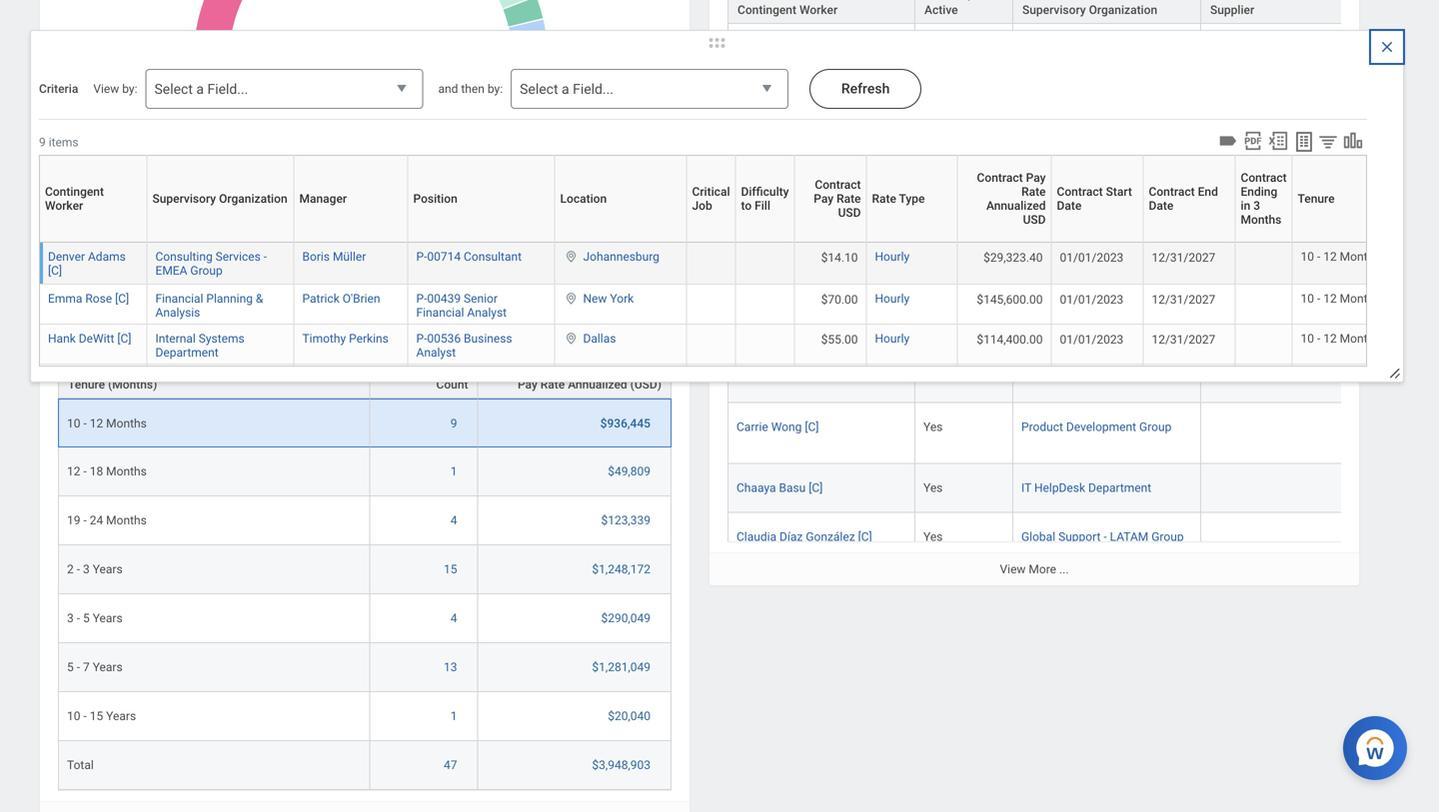 Task type: vqa. For each thing, say whether or not it's contained in the screenshot.


Task type: describe. For each thing, give the bounding box(es) containing it.
global support - latam group
[[1021, 530, 1184, 544]]

supervisory organization inside supervisory organization popup button
[[1022, 3, 1157, 17]]

wong
[[771, 420, 802, 434]]

in
[[1241, 199, 1250, 213]]

[c] for arvind meenakshi [c]
[[835, 102, 849, 116]]

select to filter grid data image
[[1317, 131, 1339, 152]]

hank dewitt [c] link
[[48, 328, 131, 346]]

cronje
[[784, 224, 818, 238]]

5 - 7 years element
[[67, 657, 123, 675]]

financial inside p-00439 senior financial analyst
[[416, 306, 464, 320]]

1 for $20,040
[[450, 710, 457, 724]]

01/01/2023 for $29,323.40
[[1060, 251, 1124, 265]]

row containing 2 - 3 years
[[58, 546, 672, 595]]

adams
[[88, 250, 126, 264]]

$936,445 button
[[600, 416, 654, 432]]

financial planning & analysis
[[155, 292, 263, 320]]

to
[[741, 199, 752, 213]]

africa
[[1144, 224, 1176, 238]]

select a field... button
[[145, 69, 423, 110]]

total inside popup button
[[507, 344, 534, 358]]

contract inside contract end date
[[1149, 185, 1195, 199]]

yes for claudia díaz gonzález [c]
[[923, 530, 943, 544]]

10 - 12 months for $114,400.00
[[1301, 332, 1380, 346]]

patrick o'brien link
[[302, 288, 380, 306]]

department for helpdesk
[[1088, 481, 1151, 495]]

date for contract start date
[[1057, 199, 1082, 213]]

(usd)
[[630, 378, 662, 392]]

row containing currently active
[[728, 0, 1439, 25]]

boris müller link
[[302, 246, 366, 264]]

$70.00
[[821, 293, 858, 307]]

dallas
[[583, 332, 616, 346]]

months for $145,600.00's 10 - 12 months element
[[1340, 292, 1380, 306]]

01/01/2023 for $114,400.00
[[1060, 333, 1124, 347]]

currently active button
[[915, 0, 1012, 23]]

years for 10 - 15 years
[[106, 710, 136, 724]]

hourly link for $14.10
[[875, 246, 910, 264]]

currently active column header
[[915, 0, 1013, 25]]

support for latam
[[1058, 530, 1101, 544]]

12 - 18 months element
[[67, 461, 147, 479]]

pay rate annualized (usd) button
[[478, 360, 671, 398]]

contract start date
[[1057, 185, 1132, 213]]

- inside 'element'
[[83, 465, 87, 479]]

product development group
[[1021, 420, 1172, 434]]

and
[[438, 82, 458, 96]]

manager
[[299, 192, 347, 206]]

supplier button
[[1201, 0, 1368, 23]]

row containing carrie wong [c]
[[728, 403, 1439, 464]]

p-00714 consultant
[[416, 250, 522, 264]]

supervisory organization button
[[152, 155, 301, 242]]

[c] for bram ansel [c]
[[801, 163, 815, 177]]

[c] for denver adams [c]
[[48, 264, 62, 278]]

tenure for tenure
[[1298, 192, 1335, 206]]

hourly for $55.00
[[875, 332, 910, 346]]

critical job
[[692, 185, 730, 213]]

group inside global support - greater india group
[[1021, 118, 1054, 132]]

p-00714 consultant link
[[416, 246, 522, 264]]

years for 5 - 7 years
[[93, 661, 123, 675]]

location
[[560, 192, 607, 206]]

row containing claudia díaz gonzález [c]
[[728, 513, 1439, 596]]

row containing count
[[58, 359, 672, 399]]

patrick o'brien
[[302, 292, 380, 306]]

global for global support - latam group
[[1021, 530, 1055, 544]]

yes for carrie wong [c]
[[923, 420, 943, 434]]

10 - 12 months inside row
[[67, 417, 147, 431]]

0 vertical spatial 47 button
[[342, 16, 403, 86]]

total element
[[67, 755, 94, 773]]

10 for $145,600.00
[[1301, 292, 1314, 306]]

carrie wong [c]
[[737, 420, 819, 434]]

12 for $145,600.00
[[1323, 292, 1337, 306]]

difficulty to fill
[[741, 185, 789, 213]]

items
[[49, 135, 79, 149]]

latam
[[1110, 530, 1149, 544]]

[c] right gonzález
[[858, 530, 872, 544]]

$145,600.00
[[977, 293, 1043, 307]]

arvind
[[737, 102, 771, 116]]

13
[[444, 661, 457, 675]]

18
[[90, 465, 103, 479]]

then
[[461, 82, 485, 96]]

support for south
[[1058, 224, 1101, 238]]

- inside global support - greater india group
[[1104, 102, 1107, 116]]

select for select a field... popup button at the top of page
[[520, 81, 558, 97]]

12/31/2027 for $29,323.40
[[1152, 251, 1215, 265]]

10 - 12 months element for $145,600.00
[[1301, 288, 1380, 306]]

&
[[256, 292, 263, 306]]

4 button for $123,339
[[450, 513, 460, 529]]

ansel
[[768, 163, 798, 177]]

basu
[[779, 481, 806, 495]]

15 button
[[444, 562, 460, 578]]

select a field... button
[[511, 69, 789, 110]]

tenure for tenure (months)
[[68, 378, 105, 392]]

row containing chaaya basu [c]
[[728, 464, 1439, 513]]

organization inside popup button
[[1089, 3, 1157, 17]]

1 horizontal spatial 47 button
[[444, 758, 460, 774]]

ltd
[[1265, 224, 1282, 238]]

communications
[[1078, 163, 1169, 177]]

denver adams [c] link
[[48, 246, 126, 278]]

group inside marketing communications group
[[1021, 179, 1054, 193]]

tag image
[[1217, 130, 1239, 152]]

row containing 19 - 24 months
[[58, 497, 672, 546]]

total button
[[370, 343, 671, 359]]

2 - 3 years element
[[67, 559, 123, 577]]

$1,248,172
[[592, 563, 651, 577]]

$20,040 button
[[608, 709, 654, 725]]

field... for select a field... popup button at the top of page
[[573, 81, 614, 97]]

rate left type
[[872, 192, 896, 206]]

cell down supervisory organization popup button
[[1013, 24, 1201, 85]]

claudia díaz gonzález [c] link
[[737, 526, 872, 544]]

select a field... for select a field... dropdown button
[[154, 81, 248, 97]]

view more ...
[[1000, 563, 1069, 577]]

9 for 9 items
[[39, 135, 46, 149]]

pay rate annualized (usd)
[[518, 378, 662, 392]]

$29,323.40
[[983, 251, 1043, 265]]

start
[[1106, 185, 1132, 199]]

12 for $29,323.40
[[1323, 250, 1337, 264]]

johannesburg
[[583, 250, 659, 264]]

carrie wong [c] link
[[737, 416, 819, 434]]

consulting
[[155, 250, 213, 264]]

contract pay rate annualized usd button
[[963, 155, 1059, 242]]

1 button for $49,809
[[450, 464, 460, 480]]

contingent inside popup button
[[738, 3, 796, 17]]

financial planning & analysis link
[[155, 288, 263, 320]]

12 - 18 months
[[67, 465, 147, 479]]

$114,400.00
[[977, 333, 1043, 347]]

row containing 3 - 5 years
[[58, 595, 672, 644]]

arvind meenakshi [c] link
[[737, 98, 849, 116]]

it helpdesk department
[[1021, 481, 1151, 495]]

3 inside contract ending in 3 months
[[1253, 199, 1260, 213]]

10 - 12 months for $145,600.00
[[1301, 292, 1380, 306]]

rate inside contract pay rate annualized usd
[[1021, 185, 1046, 199]]

pay inside pay rate annualized (usd) popup button
[[518, 378, 537, 392]]

01/01/2023 for $145,600.00
[[1060, 293, 1124, 307]]

$1,281,049 button
[[592, 660, 654, 676]]

months for $29,323.40's 10 - 12 months element
[[1340, 250, 1380, 264]]

johannesburg link
[[583, 246, 659, 264]]

10 - 15 years element
[[67, 706, 136, 724]]

resize modal image
[[1388, 367, 1403, 382]]

contract pay rate usd button
[[800, 155, 874, 242]]

$49,809 button
[[608, 464, 654, 480]]

move modal image
[[697, 31, 737, 55]]

product development group link
[[1021, 416, 1172, 434]]

- inside global support - south africa group
[[1104, 224, 1107, 238]]

trs (pty.) ltd
[[1209, 224, 1282, 238]]

$1,281,049
[[592, 661, 651, 675]]

row containing 10 - 12 months
[[58, 399, 672, 448]]

hourly link for $55.00
[[875, 328, 910, 346]]

$290,049
[[601, 612, 651, 626]]

0 vertical spatial 5
[[83, 612, 90, 626]]

[c] for carrie wong [c]
[[805, 420, 819, 434]]

helpdesk
[[1034, 481, 1085, 495]]

1 for $49,809
[[450, 465, 457, 479]]

years for 3 - 5 years
[[93, 612, 123, 626]]

$936,445
[[600, 417, 651, 431]]

p-00536 business analyst link
[[416, 328, 512, 360]]

p- for 00714
[[416, 250, 427, 264]]

view by:
[[93, 82, 137, 96]]

critical
[[692, 185, 730, 199]]

10 for $29,323.40
[[1301, 250, 1314, 264]]

hourly link for $70.00
[[875, 288, 910, 306]]

end
[[1198, 185, 1218, 199]]

organization inside button
[[219, 192, 287, 206]]

hourly for $14.10
[[875, 250, 910, 264]]

difficulty to fill button
[[741, 155, 802, 242]]

difficulty
[[741, 185, 789, 199]]

emma rose [c]
[[48, 292, 129, 306]]

denver
[[48, 250, 85, 264]]

contingent worker inside popup button
[[738, 3, 838, 17]]

24
[[90, 514, 103, 528]]

details view - expand/collapse chart image
[[1342, 130, 1364, 152]]

currently
[[924, 0, 973, 1]]

0 horizontal spatial total
[[67, 759, 94, 773]]

15 inside button
[[444, 563, 457, 577]]

senior
[[464, 292, 498, 306]]

group inside consulting services - emea group
[[190, 264, 223, 278]]

brendan cronje [c]
[[737, 224, 835, 238]]

support for greater
[[1058, 102, 1101, 116]]

select for select a field... dropdown button
[[154, 81, 193, 97]]

10 for $114,400.00
[[1301, 332, 1314, 346]]



Task type: locate. For each thing, give the bounding box(es) containing it.
supervisory
[[1022, 3, 1086, 17], [152, 192, 216, 206]]

years down 5 - 7 years
[[106, 710, 136, 724]]

4 button for $290,049
[[450, 611, 460, 627]]

global for global support - greater india group
[[1021, 102, 1055, 116]]

annualized inside popup button
[[568, 378, 627, 392]]

1 button down 13 button
[[450, 709, 460, 725]]

annualized down dallas at the left top of the page
[[568, 378, 627, 392]]

contract inside contract start date
[[1057, 185, 1103, 199]]

global up $29,323.40
[[1021, 224, 1055, 238]]

$3,948,903 button
[[592, 758, 654, 774]]

contract end date
[[1149, 185, 1218, 213]]

analysis
[[155, 306, 200, 320]]

0 horizontal spatial 15
[[90, 710, 103, 724]]

3 yes from the top
[[923, 530, 943, 544]]

support inside global support - south africa group
[[1058, 224, 1101, 238]]

9 down count
[[450, 417, 457, 431]]

financial inside financial planning & analysis
[[155, 292, 203, 306]]

0 horizontal spatial department
[[155, 346, 219, 360]]

2 select from the left
[[520, 81, 558, 97]]

department inside internal systems department
[[155, 346, 219, 360]]

organization up "greater"
[[1089, 3, 1157, 17]]

1 horizontal spatial contingent worker
[[738, 3, 838, 17]]

0 horizontal spatial 3
[[67, 612, 74, 626]]

location image for dallas
[[563, 332, 579, 346]]

rate
[[1021, 185, 1046, 199], [837, 192, 861, 206], [872, 192, 896, 206], [540, 378, 565, 392]]

department inside all contingent workers with assets element
[[1088, 481, 1151, 495]]

3 down '2'
[[67, 612, 74, 626]]

hourly link
[[875, 246, 910, 264], [875, 288, 910, 306], [875, 328, 910, 346]]

hourly link right the $55.00
[[875, 328, 910, 346]]

pay for contract pay rate annualized usd
[[1026, 171, 1046, 185]]

- inside "element"
[[77, 563, 80, 577]]

1 a from the left
[[196, 81, 204, 97]]

0 horizontal spatial contingent worker
[[45, 185, 104, 213]]

contingent worker down items
[[45, 185, 104, 213]]

12 inside 'element'
[[67, 465, 80, 479]]

1 global from the top
[[1021, 102, 1055, 116]]

usd up $29,323.40
[[1023, 213, 1046, 227]]

select right then
[[520, 81, 558, 97]]

global up view more ... link
[[1021, 530, 1055, 544]]

contract up in
[[1241, 171, 1287, 185]]

0 horizontal spatial supervisory
[[152, 192, 216, 206]]

it
[[1021, 481, 1031, 495]]

row containing brendan cronje [c]
[[728, 207, 1439, 403]]

4 for $123,339
[[450, 514, 457, 528]]

usd inside contract pay rate annualized usd
[[1023, 213, 1046, 227]]

10 - 15 years
[[67, 710, 136, 724]]

critical job button
[[692, 155, 743, 242]]

0 horizontal spatial date
[[1057, 199, 1082, 213]]

select a field... inside select a field... dropdown button
[[154, 81, 248, 97]]

2 global from the top
[[1021, 224, 1055, 238]]

1 vertical spatial 01/01/2023
[[1060, 293, 1124, 307]]

0 vertical spatial contingent
[[738, 3, 796, 17]]

0 horizontal spatial by:
[[122, 82, 137, 96]]

contract ending in 3 months button
[[1241, 155, 1300, 242]]

rate inside contract pay rate usd
[[837, 192, 861, 206]]

00536
[[427, 332, 461, 346]]

1 horizontal spatial select a field...
[[520, 81, 614, 97]]

4 button up 15 button
[[450, 513, 460, 529]]

cell up rate type button at the right top of the page
[[915, 85, 1013, 146]]

marketing communications group link
[[1021, 159, 1169, 193]]

group up financial planning & analysis link
[[190, 264, 223, 278]]

2 date from the left
[[1149, 199, 1173, 213]]

2 horizontal spatial 3
[[1253, 199, 1260, 213]]

1 vertical spatial 47 button
[[444, 758, 460, 774]]

15 down 5 - 7 years
[[90, 710, 103, 724]]

rate down total popup button
[[540, 378, 565, 392]]

systems
[[199, 332, 245, 346]]

10 - 12 months element for $29,323.40
[[1301, 246, 1380, 264]]

contingent inside button
[[45, 185, 104, 199]]

annualized down marketing
[[986, 199, 1046, 213]]

p- up 00439
[[416, 250, 427, 264]]

location image
[[563, 250, 579, 264], [563, 332, 579, 346]]

months inside contract ending in 3 months
[[1241, 213, 1281, 227]]

rate inside popup button
[[540, 378, 565, 392]]

supervisory organization column header
[[1013, 0, 1201, 25]]

9 left items
[[39, 135, 46, 149]]

01/01/2023 down south
[[1060, 251, 1124, 265]]

2 location image from the top
[[563, 332, 579, 346]]

0 vertical spatial yes
[[923, 420, 943, 434]]

pay inside contract pay rate usd
[[814, 192, 834, 206]]

01/01/2023 down global support - south africa group on the right of the page
[[1060, 293, 1124, 307]]

rate type button
[[872, 155, 965, 242]]

worker inside contingent worker
[[45, 199, 83, 213]]

4 button
[[450, 513, 460, 529], [450, 611, 460, 627]]

by: right then
[[488, 82, 503, 96]]

1 location image from the top
[[563, 250, 579, 264]]

timothy perkins link
[[302, 328, 389, 346]]

1 horizontal spatial annualized
[[986, 199, 1046, 213]]

2 1 button from the top
[[450, 709, 460, 725]]

chaaya
[[737, 481, 776, 495]]

0 vertical spatial support
[[1058, 102, 1101, 116]]

global support - latam group link
[[1021, 526, 1184, 544]]

view for view more ...
[[1000, 563, 1026, 577]]

0 vertical spatial annualized
[[986, 199, 1046, 213]]

a for select a field... popup button at the top of page
[[562, 81, 569, 97]]

2 - 3 years
[[67, 563, 123, 577]]

2 p- from the top
[[416, 292, 427, 306]]

- inside consulting services - emea group
[[264, 250, 267, 264]]

[c] right ansel
[[801, 163, 815, 177]]

marketing
[[1021, 163, 1075, 177]]

0 vertical spatial global
[[1021, 102, 1055, 116]]

9 for 9
[[450, 417, 457, 431]]

close image
[[1379, 39, 1395, 55]]

1 vertical spatial 1 button
[[450, 709, 460, 725]]

1 vertical spatial hourly
[[875, 292, 910, 306]]

2 select a field... from the left
[[520, 81, 614, 97]]

1 vertical spatial 47
[[444, 759, 457, 773]]

all contingent workers with assets element
[[710, 0, 1439, 790]]

field... inside dropdown button
[[207, 81, 248, 97]]

0 vertical spatial view
[[93, 82, 119, 96]]

[c] for hank dewitt [c]
[[117, 332, 131, 346]]

3 support from the top
[[1058, 530, 1101, 544]]

2 01/01/2023 from the top
[[1060, 293, 1124, 307]]

cell down contingent worker popup button
[[728, 24, 915, 85]]

2 support from the top
[[1058, 224, 1101, 238]]

1 horizontal spatial field...
[[573, 81, 614, 97]]

internal systems department link
[[155, 328, 245, 360]]

$49,809
[[608, 465, 651, 479]]

4 for $290,049
[[450, 612, 457, 626]]

years up 5 - 7 years element
[[93, 612, 123, 626]]

2 field... from the left
[[573, 81, 614, 97]]

0 vertical spatial worker
[[799, 3, 838, 17]]

contract inside contract pay rate annualized usd
[[977, 171, 1023, 185]]

select right the view by:
[[154, 81, 193, 97]]

carrie
[[737, 420, 768, 434]]

meenakshi
[[774, 102, 832, 116]]

$55.00
[[821, 333, 858, 347]]

financial down emea
[[155, 292, 203, 306]]

group right latam
[[1151, 530, 1184, 544]]

date for contract end date
[[1149, 199, 1173, 213]]

[c] right dewitt
[[117, 332, 131, 346]]

3 p- from the top
[[416, 332, 427, 346]]

1 down 9 button
[[450, 465, 457, 479]]

a right the view by:
[[196, 81, 204, 97]]

months inside 19 - 24 months element
[[106, 514, 147, 528]]

13 button
[[444, 660, 460, 676]]

1 down 13 button
[[450, 710, 457, 724]]

years right 7
[[93, 661, 123, 675]]

1 vertical spatial contingent worker
[[45, 185, 104, 213]]

1 4 from the top
[[450, 514, 457, 528]]

product
[[1021, 420, 1063, 434]]

date inside contract start date
[[1057, 199, 1082, 213]]

0 vertical spatial tenure
[[1298, 192, 1335, 206]]

pay for contract pay rate usd
[[814, 192, 834, 206]]

manager button
[[299, 155, 415, 242]]

analyst up count popup button
[[416, 346, 456, 360]]

group right development
[[1139, 420, 1172, 434]]

refresh button
[[810, 69, 921, 109]]

select inside select a field... popup button
[[520, 81, 558, 97]]

location image
[[563, 292, 579, 306]]

annualized inside contract pay rate annualized usd
[[986, 199, 1046, 213]]

0 vertical spatial 47
[[342, 21, 400, 81]]

position
[[413, 192, 457, 206]]

(pty.)
[[1234, 224, 1262, 238]]

0 vertical spatial department
[[155, 346, 219, 360]]

contingent worker inside button
[[45, 185, 104, 213]]

0 horizontal spatial worker
[[45, 199, 83, 213]]

select a field... right the view by:
[[154, 81, 248, 97]]

$14.10
[[821, 251, 858, 265]]

location image left dallas at the left top of the page
[[563, 332, 579, 346]]

global inside global support - south africa group
[[1021, 224, 1055, 238]]

1 1 from the top
[[450, 465, 457, 479]]

2 4 button from the top
[[450, 611, 460, 627]]

cell down currently active popup button
[[915, 24, 1013, 85]]

months inside 12 - 18 months 'element'
[[106, 465, 147, 479]]

1 vertical spatial supervisory organization
[[152, 192, 287, 206]]

row containing arvind meenakshi [c]
[[728, 85, 1439, 146]]

months for 19 - 24 months element
[[106, 514, 147, 528]]

view left more
[[1000, 563, 1026, 577]]

supplier
[[1210, 3, 1254, 17]]

0 horizontal spatial view
[[93, 82, 119, 96]]

10 - 12 months element
[[1301, 246, 1380, 264], [1301, 288, 1380, 306], [1301, 328, 1380, 346], [67, 413, 147, 431]]

0 horizontal spatial pay
[[518, 378, 537, 392]]

claudia
[[737, 530, 777, 544]]

date up africa
[[1149, 199, 1173, 213]]

contingent
[[738, 3, 796, 17], [45, 185, 104, 199]]

7
[[83, 661, 90, 675]]

0 vertical spatial p-
[[416, 250, 427, 264]]

1 support from the top
[[1058, 102, 1101, 116]]

2 vertical spatial pay
[[518, 378, 537, 392]]

0 horizontal spatial financial
[[155, 292, 203, 306]]

0 vertical spatial organization
[[1089, 3, 1157, 17]]

9 items
[[39, 135, 79, 149]]

2 horizontal spatial pay
[[1026, 171, 1046, 185]]

12 for $114,400.00
[[1323, 332, 1337, 346]]

2 yes from the top
[[923, 481, 943, 495]]

0 horizontal spatial field...
[[207, 81, 248, 97]]

0 vertical spatial 01/01/2023
[[1060, 251, 1124, 265]]

years for 2 - 3 years
[[93, 563, 123, 577]]

a for select a field... dropdown button
[[196, 81, 204, 97]]

$20,040
[[608, 710, 651, 724]]

[c] right wong
[[805, 420, 819, 434]]

0 vertical spatial supervisory
[[1022, 3, 1086, 17]]

2 vertical spatial yes
[[923, 530, 943, 544]]

1 horizontal spatial tenure
[[1298, 192, 1335, 206]]

4 up 15 button
[[450, 514, 457, 528]]

1 button for $20,040
[[450, 709, 460, 725]]

view for view by:
[[93, 82, 119, 96]]

1 horizontal spatial contingent
[[738, 3, 796, 17]]

cell down 'supplier' popup button
[[1201, 24, 1369, 85]]

worker up refresh button
[[799, 3, 838, 17]]

1 vertical spatial worker
[[45, 199, 83, 213]]

row containing bram ansel [c]
[[728, 146, 1439, 207]]

hourly link right $70.00
[[875, 288, 910, 306]]

supervisory right currently active column header
[[1022, 3, 1086, 17]]

supervisory inside button
[[152, 192, 216, 206]]

1 1 button from the top
[[450, 464, 460, 480]]

9 inside button
[[450, 417, 457, 431]]

department for systems
[[155, 346, 219, 360]]

[c] for chaaya basu [c]
[[809, 481, 823, 495]]

1 horizontal spatial view
[[1000, 563, 1026, 577]]

select a field... inside select a field... popup button
[[520, 81, 614, 97]]

3 12/31/2027 from the top
[[1152, 333, 1215, 347]]

0 vertical spatial hourly link
[[875, 246, 910, 264]]

5 up 5 - 7 years element
[[83, 612, 90, 626]]

cell
[[728, 24, 915, 85], [915, 24, 1013, 85], [1013, 24, 1201, 85], [1201, 24, 1369, 85], [915, 85, 1013, 146]]

1 horizontal spatial 15
[[444, 563, 457, 577]]

worker inside popup button
[[799, 3, 838, 17]]

group down contract pay rate annualized usd
[[1021, 241, 1054, 254]]

2 1 from the top
[[450, 710, 457, 724]]

trs
[[1209, 224, 1231, 238]]

row containing 12 - 18 months
[[58, 448, 672, 497]]

hourly right $14.10
[[875, 250, 910, 264]]

global
[[1021, 102, 1055, 116], [1021, 224, 1055, 238], [1021, 530, 1055, 544]]

4 down 15 button
[[450, 612, 457, 626]]

[c] for brendan cronje [c]
[[821, 224, 835, 238]]

supervisory organization inside supervisory organization button
[[152, 192, 287, 206]]

1 vertical spatial 9
[[450, 417, 457, 431]]

3 global from the top
[[1021, 530, 1055, 544]]

1 by: from the left
[[122, 82, 137, 96]]

01/01/2023 right $114,400.00
[[1060, 333, 1124, 347]]

by: right criteria
[[122, 82, 137, 96]]

19
[[67, 514, 80, 528]]

19 - 24 months element
[[67, 510, 147, 528]]

0 vertical spatial hourly
[[875, 250, 910, 264]]

3 inside "element"
[[83, 563, 90, 577]]

organization up services
[[219, 192, 287, 206]]

0 horizontal spatial a
[[196, 81, 204, 97]]

annualized
[[986, 199, 1046, 213], [568, 378, 627, 392]]

(months)
[[108, 378, 157, 392]]

3 right in
[[1253, 199, 1260, 213]]

9 button
[[450, 416, 460, 432]]

00714
[[427, 250, 461, 264]]

müller
[[333, 250, 366, 264]]

field... inside popup button
[[573, 81, 614, 97]]

p- for 00536
[[416, 332, 427, 346]]

p- up count popup button
[[416, 332, 427, 346]]

5 left 7
[[67, 661, 74, 675]]

0 horizontal spatial usd
[[838, 206, 861, 220]]

2 12/31/2027 from the top
[[1152, 293, 1215, 307]]

47 button left and in the left of the page
[[342, 16, 403, 86]]

10 - 12 months for $29,323.40
[[1301, 250, 1380, 264]]

0 vertical spatial contingent worker
[[738, 3, 838, 17]]

1 vertical spatial department
[[1088, 481, 1151, 495]]

global inside global support - greater india group
[[1021, 102, 1055, 116]]

0 vertical spatial pay
[[1026, 171, 1046, 185]]

1 01/01/2023 from the top
[[1060, 251, 1124, 265]]

1 horizontal spatial worker
[[799, 3, 838, 17]]

1 horizontal spatial 3
[[83, 563, 90, 577]]

brendan
[[737, 224, 781, 238]]

group down marketing
[[1021, 179, 1054, 193]]

rate left rate type
[[837, 192, 861, 206]]

0 vertical spatial 15
[[444, 563, 457, 577]]

field... for select a field... dropdown button
[[207, 81, 248, 97]]

1
[[450, 465, 457, 479], [450, 710, 457, 724]]

supervisory up consulting
[[152, 192, 216, 206]]

3 hourly link from the top
[[875, 328, 910, 346]]

1 vertical spatial 3
[[83, 563, 90, 577]]

0 vertical spatial 12/31/2027
[[1152, 251, 1215, 265]]

3 hourly from the top
[[875, 332, 910, 346]]

[c] inside the denver adams [c]
[[48, 264, 62, 278]]

row containing 10 - 15 years
[[58, 693, 672, 742]]

0 horizontal spatial organization
[[219, 192, 287, 206]]

p- up 00536 at the left top of the page
[[416, 292, 427, 306]]

1 12/31/2027 from the top
[[1152, 251, 1215, 265]]

10 - 12 months element for $114,400.00
[[1301, 328, 1380, 346]]

2 a from the left
[[562, 81, 569, 97]]

1 hourly from the top
[[875, 250, 910, 264]]

1 vertical spatial p-
[[416, 292, 427, 306]]

analyst inside p-00439 senior financial analyst
[[467, 306, 507, 320]]

usd up $14.10
[[838, 206, 861, 220]]

export to worksheets image
[[1292, 130, 1316, 154]]

2 hourly from the top
[[875, 292, 910, 306]]

1 4 button from the top
[[450, 513, 460, 529]]

15 up 13 on the bottom left of the page
[[444, 563, 457, 577]]

1 horizontal spatial total
[[507, 344, 534, 358]]

months for 10 - 12 months element associated with $114,400.00
[[1340, 332, 1380, 346]]

worker up "denver"
[[45, 199, 83, 213]]

1 yes from the top
[[923, 420, 943, 434]]

1 p- from the top
[[416, 250, 427, 264]]

0 horizontal spatial 9
[[39, 135, 46, 149]]

12/31/2027 for $145,600.00
[[1152, 293, 1215, 307]]

$123,339 button
[[601, 513, 654, 529]]

denver adams [c]
[[48, 250, 126, 278]]

0 horizontal spatial annualized
[[568, 378, 627, 392]]

2 vertical spatial 12/31/2027
[[1152, 333, 1215, 347]]

years inside "element"
[[93, 563, 123, 577]]

hourly for $70.00
[[875, 292, 910, 306]]

3 01/01/2023 from the top
[[1060, 333, 1124, 347]]

1 select a field... from the left
[[154, 81, 248, 97]]

p- for 00439
[[416, 292, 427, 306]]

3 - 5 years element
[[67, 608, 123, 626]]

contract pay rate annualized usd
[[977, 171, 1046, 227]]

1 field... from the left
[[207, 81, 248, 97]]

view right criteria
[[93, 82, 119, 96]]

rate down marketing
[[1021, 185, 1046, 199]]

1 date from the left
[[1057, 199, 1082, 213]]

[c] up emma
[[48, 264, 62, 278]]

1 button
[[450, 464, 460, 480], [450, 709, 460, 725]]

12/31/2027 for $114,400.00
[[1152, 333, 1215, 347]]

1 vertical spatial global
[[1021, 224, 1055, 238]]

p- inside p-00439 senior financial analyst
[[416, 292, 427, 306]]

new york link
[[583, 288, 634, 306]]

1 vertical spatial annualized
[[568, 378, 627, 392]]

0 horizontal spatial select a field...
[[154, 81, 248, 97]]

a
[[196, 81, 204, 97], [562, 81, 569, 97]]

0 horizontal spatial analyst
[[416, 346, 456, 360]]

0 horizontal spatial 5
[[67, 661, 74, 675]]

view inside all contingent workers with assets element
[[1000, 563, 1026, 577]]

row containing 5 - 7 years
[[58, 644, 672, 693]]

contract for usd
[[815, 178, 861, 192]]

location image for johannesburg
[[563, 250, 579, 264]]

tenure inside popup button
[[68, 378, 105, 392]]

2 vertical spatial 01/01/2023
[[1060, 333, 1124, 347]]

tenure right contract ending in 3 months
[[1298, 192, 1335, 206]]

4 button up 13 button
[[450, 611, 460, 627]]

a inside dropdown button
[[196, 81, 204, 97]]

analyst up business
[[467, 306, 507, 320]]

a right then
[[562, 81, 569, 97]]

[c] for emma rose [c]
[[115, 292, 129, 306]]

1 vertical spatial analyst
[[416, 346, 456, 360]]

organization
[[1089, 3, 1157, 17], [219, 192, 287, 206]]

location image up location image
[[563, 250, 579, 264]]

2 hourly link from the top
[[875, 288, 910, 306]]

group inside global support - south africa group
[[1021, 241, 1054, 254]]

support inside global support - greater india group
[[1058, 102, 1101, 116]]

more
[[1029, 563, 1056, 577]]

consultant
[[464, 250, 522, 264]]

[c] right rose
[[115, 292, 129, 306]]

1 vertical spatial tenure
[[68, 378, 105, 392]]

dallas link
[[583, 328, 616, 346]]

contract inside contract pay rate usd
[[815, 178, 861, 192]]

0 horizontal spatial select
[[154, 81, 193, 97]]

1 vertical spatial 5
[[67, 661, 74, 675]]

export to excel image
[[1267, 130, 1289, 152]]

1 select from the left
[[154, 81, 193, 97]]

total down 10 - 15 years
[[67, 759, 94, 773]]

1 horizontal spatial 9
[[450, 417, 457, 431]]

p- inside p-00536 business analyst
[[416, 332, 427, 346]]

global up marketing
[[1021, 102, 1055, 116]]

1 vertical spatial supervisory
[[152, 192, 216, 206]]

row
[[728, 0, 1439, 25], [728, 24, 1439, 85], [728, 85, 1439, 146], [728, 146, 1439, 207], [728, 207, 1439, 403], [58, 342, 672, 399], [58, 359, 672, 399], [58, 399, 672, 448], [728, 403, 1439, 464], [58, 448, 672, 497], [728, 464, 1439, 513], [58, 497, 672, 546], [728, 513, 1439, 596], [58, 546, 672, 595], [58, 595, 672, 644], [58, 644, 672, 693], [58, 693, 672, 742], [58, 742, 672, 791]]

total up pay rate annualized (usd) popup button
[[507, 344, 534, 358]]

supervisory inside popup button
[[1022, 3, 1086, 17]]

contingent worker button
[[45, 155, 154, 242]]

select a field... right then
[[520, 81, 614, 97]]

0 vertical spatial 1
[[450, 465, 457, 479]]

tenure left (months)
[[68, 378, 105, 392]]

pay inside contract pay rate annualized usd
[[1026, 171, 1046, 185]]

date down marketing communications group
[[1057, 199, 1082, 213]]

1 vertical spatial organization
[[219, 192, 287, 206]]

claudia díaz gonzález [c]
[[737, 530, 872, 544]]

$290,049 button
[[601, 611, 654, 627]]

boris
[[302, 250, 330, 264]]

0 horizontal spatial 47
[[342, 21, 400, 81]]

contract left end
[[1149, 185, 1195, 199]]

2 vertical spatial 3
[[67, 612, 74, 626]]

1 horizontal spatial 5
[[83, 612, 90, 626]]

contract for annualized
[[977, 171, 1023, 185]]

usd inside contract pay rate usd
[[838, 206, 861, 220]]

support down contract start date
[[1058, 224, 1101, 238]]

contingent worker up the 'arvind meenakshi [c]' link
[[738, 3, 838, 17]]

2 by: from the left
[[488, 82, 503, 96]]

1 vertical spatial total
[[67, 759, 94, 773]]

group up marketing
[[1021, 118, 1054, 132]]

a inside popup button
[[562, 81, 569, 97]]

hourly right $70.00
[[875, 292, 910, 306]]

2 4 from the top
[[450, 612, 457, 626]]

1 hourly link from the top
[[875, 246, 910, 264]]

ending
[[1241, 185, 1277, 199]]

1 horizontal spatial supervisory organization
[[1022, 3, 1157, 17]]

1 horizontal spatial a
[[562, 81, 569, 97]]

contract for 3
[[1241, 171, 1287, 185]]

2
[[67, 563, 74, 577]]

hourly
[[875, 250, 910, 264], [875, 292, 910, 306], [875, 332, 910, 346]]

fill
[[755, 199, 770, 213]]

0 horizontal spatial tenure
[[68, 378, 105, 392]]

financial up 00536 at the left top of the page
[[416, 306, 464, 320]]

hourly link right $14.10
[[875, 246, 910, 264]]

1 vertical spatial 15
[[90, 710, 103, 724]]

1 horizontal spatial by:
[[488, 82, 503, 96]]

support left "greater"
[[1058, 102, 1101, 116]]

months for 12 - 18 months 'element' on the left of the page
[[106, 465, 147, 479]]

contingent worker column header
[[728, 0, 915, 25]]

contract up $29,323.40
[[977, 171, 1023, 185]]

1 vertical spatial support
[[1058, 224, 1101, 238]]

contract up cronje
[[815, 178, 861, 192]]

view printable version (pdf) image
[[1242, 130, 1264, 152]]

support up the '...'
[[1058, 530, 1101, 544]]

1 vertical spatial contingent
[[45, 185, 104, 199]]

1 horizontal spatial date
[[1149, 199, 1173, 213]]

global for global support - south africa group
[[1021, 224, 1055, 238]]

select a field... for select a field... popup button at the top of page
[[520, 81, 614, 97]]

date inside contract end date
[[1149, 199, 1173, 213]]

1 horizontal spatial organization
[[1089, 3, 1157, 17]]

group
[[1021, 118, 1054, 132], [1021, 179, 1054, 193], [1021, 241, 1054, 254], [190, 264, 223, 278], [1139, 420, 1172, 434], [1151, 530, 1184, 544]]

4
[[450, 514, 457, 528], [450, 612, 457, 626]]

0 horizontal spatial 47 button
[[342, 16, 403, 86]]

hourly right the $55.00
[[875, 332, 910, 346]]

select a field...
[[154, 81, 248, 97], [520, 81, 614, 97]]

[c] right basu
[[809, 481, 823, 495]]

1 vertical spatial location image
[[563, 332, 579, 346]]

analyst inside p-00536 business analyst
[[416, 346, 456, 360]]

contract start date button
[[1057, 155, 1151, 242]]

toolbar
[[1214, 130, 1367, 155]]

contract down marketing
[[1057, 185, 1103, 199]]

1 vertical spatial 4
[[450, 612, 457, 626]]

years right '2'
[[93, 563, 123, 577]]

greater
[[1110, 102, 1149, 116]]

arvind meenakshi [c]
[[737, 102, 849, 116]]

1 horizontal spatial pay
[[814, 192, 834, 206]]

1 horizontal spatial 47
[[444, 759, 457, 773]]

rose
[[85, 292, 112, 306]]

services
[[215, 250, 261, 264]]

[c] right cronje
[[821, 224, 835, 238]]

1 vertical spatial hourly link
[[875, 288, 910, 306]]

2 vertical spatial global
[[1021, 530, 1055, 544]]

select inside select a field... dropdown button
[[154, 81, 193, 97]]



